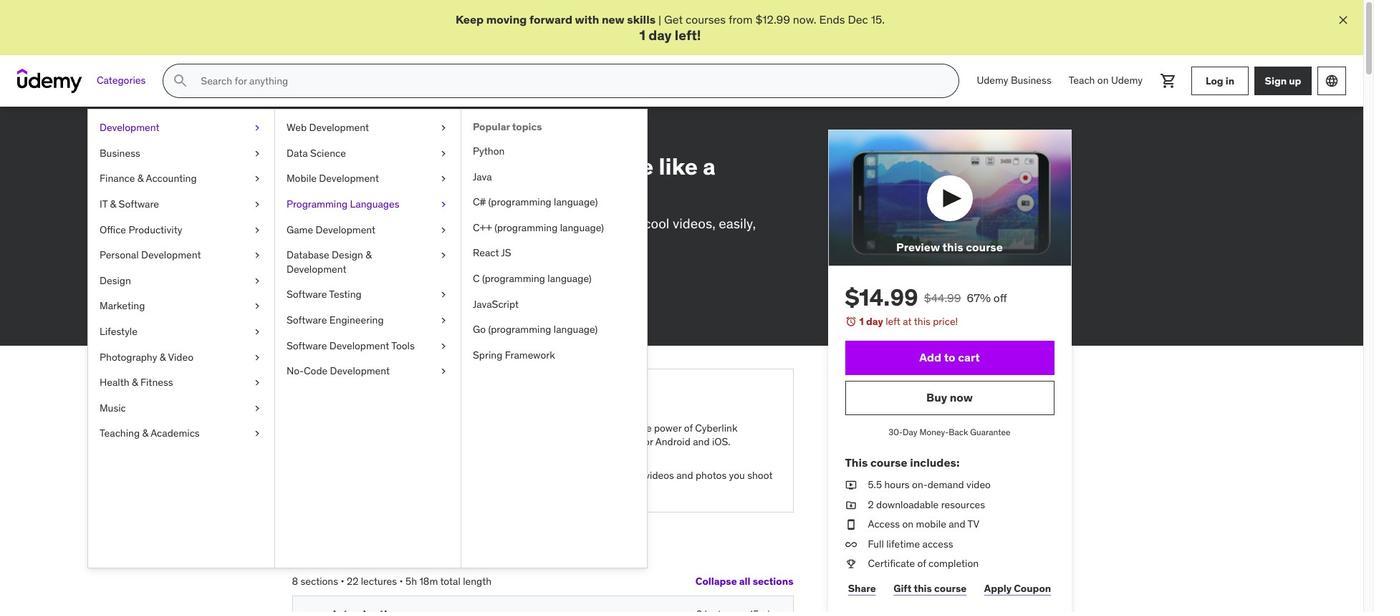 Task type: describe. For each thing, give the bounding box(es) containing it.
c++
[[473, 221, 492, 234]]

certificate
[[868, 558, 916, 571]]

created
[[292, 284, 328, 296]]

power
[[654, 422, 682, 435]]

5h 18m
[[406, 575, 438, 588]]

finance & accounting link
[[88, 167, 275, 192]]

javascript link
[[462, 292, 647, 318]]

cool
[[644, 215, 670, 232]]

xsmall image for game development
[[438, 223, 449, 237]]

1 horizontal spatial business
[[1011, 74, 1052, 87]]

software for software engineering
[[287, 314, 327, 327]]

finance & accounting
[[100, 172, 197, 185]]

1 vertical spatial course
[[871, 456, 908, 470]]

go (programming language)
[[473, 323, 598, 336]]

0 vertical spatial photography & video
[[292, 129, 392, 142]]

the for edit
[[628, 470, 643, 483]]

lifestyle
[[100, 325, 138, 338]]

close image
[[1337, 13, 1351, 27]]

your inside how to edit videos on your phone like a professional use cyberlink powerdirector for android and ios to make cool videos, easily, quickly, and cheaply on phones and tablets
[[532, 152, 580, 181]]

to for how to edit videos on your phone like a professional use cyberlink powerdirector for android and ios to make cool videos, easily, quickly, and cheaply on phones and tablets
[[346, 152, 369, 181]]

1 • from the left
[[341, 575, 345, 588]]

marketing link
[[88, 294, 275, 320]]

easily,
[[719, 215, 756, 232]]

by
[[330, 284, 341, 296]]

xsmall image for lifestyle
[[252, 325, 263, 339]]

music link
[[88, 396, 275, 422]]

video design link
[[409, 127, 472, 145]]

make inside how to edit videos on your phone like a professional use cyberlink powerdirector for android and ios to make cool videos, easily, quickly, and cheaply on phones and tablets
[[608, 215, 641, 232]]

software for software development tools
[[287, 339, 327, 352]]

access on mobile and tv
[[868, 518, 980, 531]]

on down downloadable
[[903, 518, 914, 531]]

tools
[[392, 339, 415, 352]]

powerdirector inside how to utilize the power of cyberlink powerdirector for android and ios.
[[575, 436, 639, 449]]

8
[[292, 575, 298, 588]]

will
[[435, 470, 450, 483]]

(programming for c++
[[495, 221, 558, 234]]

share button
[[846, 575, 880, 604]]

this course includes:
[[846, 456, 960, 470]]

shoot inside 'how to edit the videos and photos you shoot on your phone.'
[[748, 470, 773, 483]]

phone inside how to edit videos on your phone like a professional use cyberlink powerdirector for android and ios to make cool videos, easily, quickly, and cheaply on phones and tablets
[[585, 152, 654, 181]]

1 horizontal spatial of
[[918, 558, 927, 571]]

video inside other useful apps that will help take your video productions to the next level.
[[333, 484, 357, 497]]

xsmall image for marketing
[[252, 300, 263, 314]]

on down video editing link at the top of the page
[[500, 152, 527, 181]]

at
[[903, 316, 912, 329]]

buy
[[927, 391, 948, 405]]

photos inside 'how to edit the videos and photos you shoot on your phone.'
[[696, 470, 727, 483]]

health & fitness
[[100, 376, 173, 389]]

teaching & academics
[[100, 427, 200, 440]]

xsmall image for development
[[252, 121, 263, 135]]

xsmall image for no-code development
[[438, 365, 449, 379]]

editing
[[519, 129, 554, 142]]

left!
[[675, 27, 702, 44]]

full lifetime access
[[868, 538, 954, 551]]

the for utilize
[[637, 422, 652, 435]]

video editing link
[[490, 127, 554, 145]]

& inside the teaching & academics link
[[142, 427, 148, 440]]

with
[[575, 12, 600, 27]]

demand
[[928, 479, 965, 492]]

make inside the how to make photos and videos you shoot on your phone into a professional masterpiece.
[[367, 422, 392, 435]]

xsmall image for mobile development
[[438, 172, 449, 186]]

next
[[444, 484, 464, 497]]

on inside the how to make photos and videos you shoot on your phone into a professional masterpiece.
[[333, 436, 344, 449]]

on inside 'how to edit the videos and photos you shoot on your phone.'
[[575, 484, 586, 497]]

0 horizontal spatial business
[[100, 147, 140, 160]]

edit for the
[[609, 470, 626, 483]]

& up mobile development link
[[356, 129, 363, 142]]

video design
[[409, 129, 472, 142]]

log in
[[1206, 74, 1235, 87]]

access
[[868, 518, 900, 531]]

small image
[[310, 609, 324, 613]]

maxwell
[[382, 284, 418, 296]]

forward
[[530, 12, 573, 27]]

log in link
[[1192, 67, 1250, 95]]

design for database
[[332, 249, 363, 262]]

collapse
[[696, 576, 737, 588]]

c# (programming language)
[[473, 196, 598, 209]]

video editing
[[490, 129, 554, 142]]

language) for go (programming language)
[[554, 323, 598, 336]]

day inside keep moving forward with new skills | get courses from $12.99 now. ends dec 15. 1 day left!
[[649, 27, 672, 44]]

add
[[920, 351, 942, 365]]

1 horizontal spatial video
[[967, 479, 991, 492]]

personal development link
[[88, 243, 275, 269]]

course for preview this course
[[966, 240, 1004, 255]]

software testing link
[[275, 283, 461, 308]]

xsmall image for health & fitness
[[252, 376, 263, 390]]

science
[[310, 147, 346, 160]]

no-
[[287, 365, 304, 378]]

videos inside how to edit videos on your phone like a professional use cyberlink powerdirector for android and ios to make cool videos, easily, quickly, and cheaply on phones and tablets
[[423, 152, 495, 181]]

gift this course
[[894, 583, 967, 595]]

software development tools link
[[275, 334, 461, 359]]

day
[[903, 427, 918, 438]]

it & software link
[[88, 192, 275, 218]]

software testing
[[287, 288, 362, 301]]

game development link
[[275, 218, 461, 243]]

last updated 1/2022
[[309, 303, 403, 316]]

for inside how to edit videos on your phone like a professional use cyberlink powerdirector for android and ios to make cool videos, easily, quickly, and cheaply on phones and tablets
[[470, 215, 487, 232]]

hours
[[885, 479, 910, 492]]

161
[[417, 264, 431, 277]]

udemy business
[[977, 74, 1052, 87]]

apply
[[985, 583, 1012, 595]]

and left ios
[[541, 215, 564, 232]]

to inside other useful apps that will help take your video productions to the next level.
[[415, 484, 425, 497]]

to right ios
[[592, 215, 604, 232]]

and left the tablets
[[484, 234, 507, 251]]

shoot inside the how to make photos and videos you shoot on your phone into a professional masterpiece.
[[496, 422, 522, 435]]

now
[[950, 391, 973, 405]]

design for video
[[439, 129, 472, 142]]

1 udemy from the left
[[977, 74, 1009, 87]]

161 students
[[417, 264, 473, 277]]

c
[[473, 272, 480, 285]]

development link
[[88, 116, 275, 141]]

web development
[[287, 121, 369, 134]]

for inside how to utilize the power of cyberlink powerdirector for android and ios.
[[641, 436, 654, 449]]

cyberlink inside how to edit videos on your phone like a professional use cyberlink powerdirector for android and ios to make cool videos, easily, quickly, and cheaply on phones and tablets
[[319, 215, 377, 232]]

marketing
[[100, 300, 145, 313]]

teaching & academics link
[[88, 422, 275, 447]]

sign up link
[[1255, 67, 1313, 95]]

xsmall image for database design & development
[[438, 249, 449, 263]]

development inside software development tools "link"
[[330, 339, 390, 352]]

a inside how to edit videos on your phone like a professional use cyberlink powerdirector for android and ios to make cool videos, easily, quickly, and cheaply on phones and tablets
[[703, 152, 716, 181]]

languages
[[350, 198, 400, 211]]

how to utilize the power of cyberlink powerdirector for android and ios.
[[575, 422, 738, 449]]

health
[[100, 376, 129, 389]]

development inside web development link
[[309, 121, 369, 134]]

engineering
[[330, 314, 384, 327]]

videos inside 'how to edit the videos and photos you shoot on your phone.'
[[645, 470, 674, 483]]

$12.99
[[756, 12, 791, 27]]

xsmall image for programming languages
[[438, 198, 449, 212]]

language) for c (programming language)
[[548, 272, 592, 285]]

1 sections from the left
[[301, 575, 338, 588]]

67%
[[967, 291, 991, 306]]

on-
[[913, 479, 928, 492]]

& inside the database design & development
[[366, 249, 372, 262]]

xsmall image for web development
[[438, 121, 449, 135]]

phones
[[436, 234, 481, 251]]

2 • from the left
[[400, 575, 403, 588]]

cart
[[959, 351, 980, 365]]

english for english [auto]
[[494, 303, 527, 316]]

phone inside the how to make photos and videos you shoot on your phone into a professional masterpiece.
[[368, 436, 397, 449]]

software for software testing
[[287, 288, 327, 301]]

xsmall image for finance & accounting
[[252, 172, 263, 186]]

xsmall image for design
[[252, 274, 263, 288]]

c++ (programming language)
[[473, 221, 604, 234]]

alarm image
[[846, 316, 857, 328]]

how for android
[[575, 422, 595, 435]]

$44.99
[[925, 291, 962, 306]]

apply coupon
[[985, 583, 1052, 595]]

1 vertical spatial photography
[[100, 351, 157, 364]]

log
[[1206, 74, 1224, 87]]

xsmall image for it & software
[[252, 198, 263, 212]]

preview
[[897, 240, 941, 255]]

xsmall image for office productivity
[[252, 223, 263, 237]]

software development tools
[[287, 339, 415, 352]]

the inside other useful apps that will help take your video productions to the next level.
[[427, 484, 442, 497]]

left
[[886, 316, 901, 329]]

how to make photos and videos you shoot on your phone into a professional masterpiece.
[[333, 422, 522, 463]]

a inside the how to make photos and videos you shoot on your phone into a professional masterpiece.
[[419, 436, 424, 449]]

testing
[[329, 288, 362, 301]]

completion
[[929, 558, 979, 571]]



Task type: locate. For each thing, give the bounding box(es) containing it.
on left phone.
[[575, 484, 586, 497]]

1 horizontal spatial for
[[641, 436, 654, 449]]

business
[[1011, 74, 1052, 87], [100, 147, 140, 160]]

1 vertical spatial shoot
[[748, 470, 773, 483]]

& right the it
[[110, 198, 116, 211]]

xsmall image inside business link
[[252, 147, 263, 161]]

xsmall image inside web development link
[[438, 121, 449, 135]]

take
[[474, 470, 493, 483]]

design up (15
[[332, 249, 363, 262]]

academics
[[151, 427, 200, 440]]

1 vertical spatial day
[[867, 316, 884, 329]]

2 vertical spatial videos
[[645, 470, 674, 483]]

a
[[703, 152, 716, 181], [419, 436, 424, 449]]

1 vertical spatial photography & video
[[100, 351, 194, 364]]

1 inside keep moving forward with new skills | get courses from $12.99 now. ends dec 15. 1 day left!
[[640, 27, 646, 44]]

gift
[[894, 583, 912, 595]]

0 vertical spatial of
[[684, 422, 693, 435]]

language) down c# (programming language) link
[[560, 221, 604, 234]]

course
[[966, 240, 1004, 255], [871, 456, 908, 470], [935, 583, 967, 595]]

and inside the how to make photos and videos you shoot on your phone into a professional masterpiece.
[[427, 422, 444, 435]]

and inside how to utilize the power of cyberlink powerdirector for android and ios.
[[693, 436, 710, 449]]

2 sections from the left
[[753, 576, 794, 588]]

a right into
[[419, 436, 424, 449]]

c# (programming language) link
[[462, 190, 647, 216]]

0 horizontal spatial you
[[478, 422, 494, 435]]

2 vertical spatial the
[[427, 484, 442, 497]]

& inside it & software link
[[110, 198, 116, 211]]

1/2022
[[371, 303, 403, 316]]

1 horizontal spatial shoot
[[748, 470, 773, 483]]

5.5 hours on-demand video
[[868, 479, 991, 492]]

15.
[[871, 12, 885, 27]]

on up masterpiece.
[[333, 436, 344, 449]]

android inside how to utilize the power of cyberlink powerdirector for android and ios.
[[656, 436, 691, 449]]

0 vertical spatial 1
[[640, 27, 646, 44]]

edit inside how to edit videos on your phone like a professional use cyberlink powerdirector for android and ios to make cool videos, easily, quickly, and cheaply on phones and tablets
[[374, 152, 418, 181]]

powerdirector
[[380, 215, 467, 232], [575, 436, 639, 449]]

xsmall image inside mobile development link
[[438, 172, 449, 186]]

1 horizontal spatial •
[[400, 575, 403, 588]]

xsmall image inside marketing link
[[252, 300, 263, 314]]

it & software
[[100, 198, 159, 211]]

photos inside the how to make photos and videos you shoot on your phone into a professional masterpiece.
[[394, 422, 425, 435]]

to inside 'how to edit the videos and photos you shoot on your phone.'
[[597, 470, 606, 483]]

your left phone.
[[588, 484, 608, 497]]

0 horizontal spatial photography
[[100, 351, 157, 364]]

xsmall image for music
[[252, 402, 263, 416]]

to
[[346, 152, 369, 181], [592, 215, 604, 232], [945, 351, 956, 365], [355, 422, 365, 435], [597, 422, 606, 435], [597, 470, 606, 483], [415, 484, 425, 497]]

1 horizontal spatial udemy
[[1112, 74, 1143, 87]]

mobile development link
[[275, 167, 461, 192]]

0 horizontal spatial photography & video
[[100, 351, 194, 364]]

android down power
[[656, 436, 691, 449]]

phone left like
[[585, 152, 654, 181]]

software down created
[[287, 314, 327, 327]]

access
[[923, 538, 954, 551]]

xsmall image for teaching & academics
[[252, 427, 263, 442]]

preview this course
[[897, 240, 1004, 255]]

photos down ios.
[[696, 470, 727, 483]]

sections inside dropdown button
[[753, 576, 794, 588]]

0 horizontal spatial a
[[419, 436, 424, 449]]

new
[[602, 12, 625, 27]]

& right finance
[[138, 172, 144, 185]]

powerdirector up cheaply
[[380, 215, 467, 232]]

0 vertical spatial powerdirector
[[380, 215, 467, 232]]

0 vertical spatial day
[[649, 27, 672, 44]]

course for gift this course
[[935, 583, 967, 595]]

1 vertical spatial photography & video link
[[88, 345, 275, 371]]

web development link
[[275, 116, 461, 141]]

• left 22
[[341, 575, 345, 588]]

on up 161
[[417, 234, 433, 251]]

add to cart button
[[846, 341, 1055, 376]]

0 vertical spatial the
[[637, 422, 652, 435]]

language) down react js link
[[548, 272, 592, 285]]

development down engineering at left bottom
[[330, 339, 390, 352]]

phone up masterpiece.
[[368, 436, 397, 449]]

|
[[659, 12, 662, 27]]

& inside health & fitness 'link'
[[132, 376, 138, 389]]

photography & video link up the fitness
[[88, 345, 275, 371]]

1 horizontal spatial you
[[729, 470, 745, 483]]

1 vertical spatial you
[[729, 470, 745, 483]]

xsmall image inside the software testing link
[[438, 288, 449, 302]]

photography & video up health & fitness
[[100, 351, 194, 364]]

this right preview
[[943, 240, 964, 255]]

course up "hours"
[[871, 456, 908, 470]]

2 downloadable resources
[[868, 499, 986, 512]]

course inside button
[[966, 240, 1004, 255]]

xsmall image for software engineering
[[438, 314, 449, 328]]

to left utilize
[[597, 422, 606, 435]]

language) inside c# (programming language) link
[[554, 196, 598, 209]]

and up (15
[[341, 234, 364, 251]]

english for english
[[432, 303, 465, 316]]

mobile development
[[287, 172, 379, 185]]

for up 'how to edit the videos and photos you shoot on your phone.'
[[641, 436, 654, 449]]

the down will
[[427, 484, 442, 497]]

up
[[1290, 74, 1302, 87]]

for
[[470, 215, 487, 232], [641, 436, 654, 449]]

python link
[[462, 139, 647, 165]]

updated
[[331, 303, 368, 316]]

2 udemy from the left
[[1112, 74, 1143, 87]]

data science
[[287, 147, 346, 160]]

xsmall image inside the teaching & academics link
[[252, 427, 263, 442]]

1 horizontal spatial design
[[332, 249, 363, 262]]

teach
[[1069, 74, 1096, 87]]

apply coupon button
[[982, 575, 1055, 604]]

to for how to make photos and videos you shoot on your phone into a professional masterpiece.
[[355, 422, 365, 435]]

design inside the database design & development
[[332, 249, 363, 262]]

the inside how to utilize the power of cyberlink powerdirector for android and ios.
[[637, 422, 652, 435]]

(programming
[[489, 196, 552, 209], [495, 221, 558, 234], [482, 272, 546, 285], [489, 323, 552, 336]]

the up phone.
[[628, 470, 643, 483]]

game
[[287, 223, 313, 236]]

0 horizontal spatial make
[[367, 422, 392, 435]]

english right "closed captions" icon
[[494, 303, 527, 316]]

software up last
[[287, 288, 327, 301]]

xsmall image for software testing
[[438, 288, 449, 302]]

1 vertical spatial android
[[656, 436, 691, 449]]

how for your
[[333, 422, 353, 435]]

(programming down js
[[482, 272, 546, 285]]

1 vertical spatial a
[[419, 436, 424, 449]]

this for gift
[[914, 583, 933, 595]]

language) inside c++ (programming language) link
[[560, 221, 604, 234]]

total
[[440, 575, 461, 588]]

xsmall image
[[252, 147, 263, 161], [438, 172, 449, 186], [252, 198, 263, 212], [252, 223, 263, 237], [438, 288, 449, 302], [438, 314, 449, 328], [438, 339, 449, 354], [252, 376, 263, 390], [252, 427, 263, 442], [846, 479, 857, 493], [846, 499, 857, 513], [846, 558, 857, 572]]

and inside 'how to edit the videos and photos you shoot on your phone.'
[[677, 470, 694, 483]]

to down that
[[415, 484, 425, 497]]

language) down javascript link
[[554, 323, 598, 336]]

how inside how to utilize the power of cyberlink powerdirector for android and ios.
[[575, 422, 595, 435]]

javascript
[[473, 298, 519, 311]]

day
[[649, 27, 672, 44], [867, 316, 884, 329]]

photography & video inside photography & video link
[[100, 351, 194, 364]]

this
[[846, 456, 868, 470]]

this for preview
[[943, 240, 964, 255]]

1 horizontal spatial english
[[494, 303, 527, 316]]

back
[[949, 427, 969, 438]]

programming languages element
[[461, 110, 647, 569]]

how inside how to edit videos on your phone like a professional use cyberlink powerdirector for android and ios to make cool videos, easily, quickly, and cheaply on phones and tablets
[[292, 152, 341, 181]]

1 vertical spatial cyberlink
[[696, 422, 738, 435]]

how for on
[[575, 470, 595, 483]]

&
[[356, 129, 363, 142], [138, 172, 144, 185], [110, 198, 116, 211], [366, 249, 372, 262], [160, 351, 166, 364], [132, 376, 138, 389], [142, 427, 148, 440]]

xsmall image for data science
[[438, 147, 449, 161]]

software up office productivity
[[119, 198, 159, 211]]

0 horizontal spatial for
[[470, 215, 487, 232]]

database design & development link
[[275, 243, 461, 283]]

a right like
[[703, 152, 716, 181]]

xsmall image inside music link
[[252, 402, 263, 416]]

0 vertical spatial a
[[703, 152, 716, 181]]

the right utilize
[[637, 422, 652, 435]]

xsmall image for software development tools
[[438, 339, 449, 354]]

0 horizontal spatial day
[[649, 27, 672, 44]]

masterpiece.
[[333, 450, 391, 463]]

sections right 8
[[301, 575, 338, 588]]

language) for c# (programming language)
[[554, 196, 598, 209]]

day down | on the left top of the page
[[649, 27, 672, 44]]

1 vertical spatial 1
[[860, 316, 864, 329]]

and
[[541, 215, 564, 232], [341, 234, 364, 251], [484, 234, 507, 251], [427, 422, 444, 435], [693, 436, 710, 449], [677, 470, 694, 483], [949, 518, 966, 531]]

xsmall image inside data science link
[[438, 147, 449, 161]]

xsmall image inside lifestyle link
[[252, 325, 263, 339]]

and left tv
[[949, 518, 966, 531]]

on right teach
[[1098, 74, 1109, 87]]

powerdirector inside how to edit videos on your phone like a professional use cyberlink powerdirector for android and ios to make cool videos, easily, quickly, and cheaply on phones and tablets
[[380, 215, 467, 232]]

design left the popular
[[439, 129, 472, 142]]

programming languages link
[[275, 192, 461, 218]]

0 horizontal spatial phone
[[368, 436, 397, 449]]

1 vertical spatial powerdirector
[[575, 436, 639, 449]]

0 vertical spatial photography & video link
[[292, 127, 392, 145]]

video up the resources
[[967, 479, 991, 492]]

of inside how to utilize the power of cyberlink powerdirector for android and ios.
[[684, 422, 693, 435]]

the
[[637, 422, 652, 435], [628, 470, 643, 483], [427, 484, 442, 497]]

Search for anything text field
[[198, 69, 942, 93]]

buy now
[[927, 391, 973, 405]]

0 horizontal spatial edit
[[374, 152, 418, 181]]

for down c#
[[470, 215, 487, 232]]

android up the tablets
[[490, 215, 538, 232]]

(programming up c++ (programming language)
[[489, 196, 552, 209]]

to down how to utilize the power of cyberlink powerdirector for android and ios.
[[597, 470, 606, 483]]

video
[[365, 129, 392, 142], [409, 129, 437, 142], [490, 129, 517, 142], [168, 351, 194, 364]]

0 horizontal spatial photos
[[394, 422, 425, 435]]

development
[[100, 121, 160, 134], [309, 121, 369, 134], [319, 172, 379, 185], [316, 223, 376, 236], [141, 249, 201, 262], [287, 263, 347, 276], [330, 339, 390, 352], [330, 365, 390, 378]]

make left cool
[[608, 215, 641, 232]]

•
[[341, 575, 345, 588], [400, 575, 403, 588]]

0 vertical spatial edit
[[374, 152, 418, 181]]

0 horizontal spatial design
[[100, 274, 131, 287]]

development down categories dropdown button
[[100, 121, 160, 134]]

1 horizontal spatial 1
[[860, 316, 864, 329]]

framework
[[505, 349, 555, 362]]

you inside the how to make photos and videos you shoot on your phone into a professional masterpiece.
[[478, 422, 494, 435]]

0 horizontal spatial photography & video link
[[88, 345, 275, 371]]

xsmall image inside design link
[[252, 274, 263, 288]]

language) inside c (programming language) 'link'
[[548, 272, 592, 285]]

0 vertical spatial make
[[608, 215, 641, 232]]

xsmall image inside programming languages link
[[438, 198, 449, 212]]

1 down "skills"
[[640, 27, 646, 44]]

1 vertical spatial business
[[100, 147, 140, 160]]

xsmall image
[[252, 121, 263, 135], [438, 121, 449, 135], [475, 131, 487, 142], [438, 147, 449, 161], [252, 172, 263, 186], [438, 198, 449, 212], [438, 223, 449, 237], [252, 249, 263, 263], [438, 249, 449, 263], [252, 274, 263, 288], [252, 300, 263, 314], [292, 305, 304, 316], [252, 325, 263, 339], [252, 351, 263, 365], [438, 365, 449, 379], [252, 402, 263, 416], [846, 518, 857, 532], [846, 538, 857, 552]]

xsmall image inside health & fitness 'link'
[[252, 376, 263, 390]]

professional inside how to edit videos on your phone like a professional use cyberlink powerdirector for android and ios to make cool videos, easily, quickly, and cheaply on phones and tablets
[[292, 179, 428, 209]]

0 vertical spatial for
[[470, 215, 487, 232]]

& right the health
[[132, 376, 138, 389]]

edit up languages
[[374, 152, 418, 181]]

0 horizontal spatial english
[[432, 303, 465, 316]]

xsmall image inside software development tools "link"
[[438, 339, 449, 354]]

xsmall image inside software engineering link
[[438, 314, 449, 328]]

c++ (programming language) link
[[462, 216, 647, 241]]

1 vertical spatial phone
[[368, 436, 397, 449]]

xsmall image inside no-code development link
[[438, 365, 449, 379]]

programming languages
[[287, 198, 400, 211]]

0 vertical spatial cyberlink
[[319, 215, 377, 232]]

1 horizontal spatial cyberlink
[[696, 422, 738, 435]]

software engineering
[[287, 314, 384, 327]]

videos up the help
[[447, 422, 476, 435]]

to inside the how to make photos and videos you shoot on your phone into a professional masterpiece.
[[355, 422, 365, 435]]

language) up ios
[[554, 196, 598, 209]]

ratings)
[[378, 264, 412, 277]]

0 horizontal spatial video
[[333, 484, 357, 497]]

development down office productivity link
[[141, 249, 201, 262]]

you up the take
[[478, 422, 494, 435]]

software engineering link
[[275, 308, 461, 334]]

videos inside the how to make photos and videos you shoot on your phone into a professional masterpiece.
[[447, 422, 476, 435]]

tv
[[968, 518, 980, 531]]

edit for videos
[[374, 152, 418, 181]]

(programming inside 'link'
[[482, 272, 546, 285]]

to left the cart
[[945, 351, 956, 365]]

2 vertical spatial design
[[100, 274, 131, 287]]

1 vertical spatial for
[[641, 436, 654, 449]]

go (programming language) link
[[462, 318, 647, 343]]

your inside other useful apps that will help take your video productions to the next level.
[[496, 470, 515, 483]]

0 vertical spatial professional
[[292, 179, 428, 209]]

android
[[490, 215, 538, 232], [656, 436, 691, 449]]

(programming for c
[[482, 272, 546, 285]]

your inside the how to make photos and videos you shoot on your phone into a professional masterpiece.
[[347, 436, 366, 449]]

(15 ratings)
[[363, 264, 412, 277]]

$14.99 $44.99 67% off
[[846, 283, 1008, 313]]

development inside personal development 'link'
[[141, 249, 201, 262]]

(programming down c# (programming language)
[[495, 221, 558, 234]]

mobile
[[917, 518, 947, 531]]

development inside game development link
[[316, 223, 376, 236]]

0 horizontal spatial •
[[341, 575, 345, 588]]

to for how to edit the videos and photos you shoot on your phone.
[[597, 470, 606, 483]]

you down ios.
[[729, 470, 745, 483]]

development up programming languages
[[319, 172, 379, 185]]

xsmall image inside office productivity link
[[252, 223, 263, 237]]

1 horizontal spatial photography & video
[[292, 129, 392, 142]]

0 horizontal spatial android
[[490, 215, 538, 232]]

& right teaching
[[142, 427, 148, 440]]

0 horizontal spatial of
[[684, 422, 693, 435]]

make
[[608, 215, 641, 232], [367, 422, 392, 435]]

java
[[473, 170, 492, 183]]

development down programming languages
[[316, 223, 376, 236]]

xsmall image inside photography & video link
[[252, 351, 263, 365]]

0 vertical spatial phone
[[585, 152, 654, 181]]

0 vertical spatial design
[[439, 129, 472, 142]]

how for professional
[[292, 152, 341, 181]]

development inside development link
[[100, 121, 160, 134]]

english left "closed captions" icon
[[432, 303, 465, 316]]

2 horizontal spatial design
[[439, 129, 472, 142]]

1 vertical spatial make
[[367, 422, 392, 435]]

1 vertical spatial this
[[915, 316, 931, 329]]

development down software development tools "link"
[[330, 365, 390, 378]]

to for how to utilize the power of cyberlink powerdirector for android and ios.
[[597, 422, 606, 435]]

cyberlink inside how to utilize the power of cyberlink powerdirector for android and ios.
[[696, 422, 738, 435]]

1 horizontal spatial a
[[703, 152, 716, 181]]

2
[[868, 499, 874, 512]]

choose a language image
[[1325, 74, 1340, 88]]

in
[[1226, 74, 1235, 87]]

skills
[[627, 12, 656, 27]]

1 vertical spatial professional
[[426, 436, 481, 449]]

your right the take
[[496, 470, 515, 483]]

closed captions image
[[477, 305, 488, 316]]

0 horizontal spatial cyberlink
[[319, 215, 377, 232]]

& inside "finance & accounting" link
[[138, 172, 144, 185]]

health & fitness link
[[88, 371, 275, 396]]

edit up phone.
[[609, 470, 626, 483]]

course up 67%
[[966, 240, 1004, 255]]

videos down video design link
[[423, 152, 495, 181]]

xsmall image inside personal development 'link'
[[252, 249, 263, 263]]

xsmall image inside development link
[[252, 121, 263, 135]]

this right 'at' at the bottom right
[[915, 316, 931, 329]]

created by timothy maxwell
[[292, 284, 418, 296]]

xsmall image for business
[[252, 147, 263, 161]]

1 horizontal spatial photography
[[292, 129, 354, 142]]

and up will
[[427, 422, 444, 435]]

0 vertical spatial android
[[490, 215, 538, 232]]

2 vertical spatial course
[[935, 583, 967, 595]]

web
[[287, 121, 307, 134]]

this inside button
[[943, 240, 964, 255]]

0 horizontal spatial 1
[[640, 27, 646, 44]]

c#
[[473, 196, 486, 209]]

certificate of completion
[[868, 558, 979, 571]]

you inside 'how to edit the videos and photos you shoot on your phone.'
[[729, 470, 745, 483]]

development down the database
[[287, 263, 347, 276]]

1 horizontal spatial powerdirector
[[575, 436, 639, 449]]

development inside mobile development link
[[319, 172, 379, 185]]

udemy image
[[17, 69, 82, 93]]

development up the science at the left top
[[309, 121, 369, 134]]

xsmall image inside database design & development link
[[438, 249, 449, 263]]

xsmall image inside it & software link
[[252, 198, 263, 212]]

0 vertical spatial photos
[[394, 422, 425, 435]]

1 horizontal spatial android
[[656, 436, 691, 449]]

design down personal
[[100, 274, 131, 287]]

android inside how to edit videos on your phone like a professional use cyberlink powerdirector for android and ios to make cool videos, easily, quickly, and cheaply on phones and tablets
[[490, 215, 538, 232]]

2 english from the left
[[494, 303, 527, 316]]

0 vertical spatial photography
[[292, 129, 354, 142]]

1 horizontal spatial sections
[[753, 576, 794, 588]]

development inside the database design & development
[[287, 263, 347, 276]]

1 vertical spatial of
[[918, 558, 927, 571]]

spring
[[473, 349, 503, 362]]

professional inside the how to make photos and videos you shoot on your phone into a professional masterpiece.
[[426, 436, 481, 449]]

& up (15
[[366, 249, 372, 262]]

your up masterpiece.
[[347, 436, 366, 449]]

1 horizontal spatial phone
[[585, 152, 654, 181]]

your inside 'how to edit the videos and photos you shoot on your phone.'
[[588, 484, 608, 497]]

english [auto]
[[494, 303, 557, 316]]

how inside 'how to edit the videos and photos you shoot on your phone.'
[[575, 470, 595, 483]]

and left ios.
[[693, 436, 710, 449]]

c (programming language)
[[473, 272, 592, 285]]

0 horizontal spatial shoot
[[496, 422, 522, 435]]

xsmall image for personal development
[[252, 249, 263, 263]]

(programming for go
[[489, 323, 552, 336]]

java link
[[462, 165, 647, 190]]

add to cart
[[920, 351, 980, 365]]

sign
[[1266, 74, 1288, 87]]

1 vertical spatial videos
[[447, 422, 476, 435]]

shopping cart with 0 items image
[[1161, 73, 1178, 90]]

the inside 'how to edit the videos and photos you shoot on your phone.'
[[628, 470, 643, 483]]

productivity
[[129, 223, 182, 236]]

xsmall image inside game development link
[[438, 223, 449, 237]]

edit inside 'how to edit the videos and photos you shoot on your phone.'
[[609, 470, 626, 483]]

to up masterpiece.
[[355, 422, 365, 435]]

that
[[415, 470, 433, 483]]

0 horizontal spatial sections
[[301, 575, 338, 588]]

how inside the how to make photos and videos you shoot on your phone into a professional masterpiece.
[[333, 422, 353, 435]]

1 vertical spatial the
[[628, 470, 643, 483]]

database
[[287, 249, 330, 262]]

1 english from the left
[[432, 303, 465, 316]]

1 horizontal spatial photography & video link
[[292, 127, 392, 145]]

0 vertical spatial this
[[943, 240, 964, 255]]

0 vertical spatial videos
[[423, 152, 495, 181]]

apps
[[391, 470, 412, 483]]

course down completion
[[935, 583, 967, 595]]

language) inside go (programming language) link
[[554, 323, 598, 336]]

& up the fitness
[[160, 351, 166, 364]]

videos down how to utilize the power of cyberlink powerdirector for android and ios.
[[645, 470, 674, 483]]

and down how to utilize the power of cyberlink powerdirector for android and ios.
[[677, 470, 694, 483]]

1 vertical spatial photos
[[696, 470, 727, 483]]

0 horizontal spatial powerdirector
[[380, 215, 467, 232]]

software up code
[[287, 339, 327, 352]]

to inside how to utilize the power of cyberlink powerdirector for android and ios.
[[597, 422, 606, 435]]

go
[[473, 323, 486, 336]]

to inside add to cart button
[[945, 351, 956, 365]]

data
[[287, 147, 308, 160]]

edit
[[374, 152, 418, 181], [609, 470, 626, 483]]

this right gift
[[914, 583, 933, 595]]

(programming for c#
[[489, 196, 552, 209]]

0 vertical spatial you
[[478, 422, 494, 435]]

2 vertical spatial this
[[914, 583, 933, 595]]

1 right alarm image
[[860, 316, 864, 329]]

language) for c++ (programming language)
[[560, 221, 604, 234]]

it
[[100, 198, 108, 211]]

0 vertical spatial course
[[966, 240, 1004, 255]]

powerdirector down utilize
[[575, 436, 639, 449]]

timothy maxwell link
[[343, 284, 418, 296]]

to right the science at the left top
[[346, 152, 369, 181]]

development inside no-code development link
[[330, 365, 390, 378]]

1 vertical spatial edit
[[609, 470, 626, 483]]

1 horizontal spatial day
[[867, 316, 884, 329]]

software
[[119, 198, 159, 211], [287, 288, 327, 301], [287, 314, 327, 327], [287, 339, 327, 352]]

video down the other
[[333, 484, 357, 497]]

cyberlink up ios.
[[696, 422, 738, 435]]

photography & video up the science at the left top
[[292, 129, 392, 142]]

photography & video link up the science at the left top
[[292, 127, 392, 145]]

xsmall image inside "finance & accounting" link
[[252, 172, 263, 186]]

your up c# (programming language) link
[[532, 152, 580, 181]]

software inside "link"
[[287, 339, 327, 352]]

make up masterpiece.
[[367, 422, 392, 435]]

to for add to cart
[[945, 351, 956, 365]]

0 vertical spatial shoot
[[496, 422, 522, 435]]

submit search image
[[172, 73, 190, 90]]

photography up health & fitness
[[100, 351, 157, 364]]

(programming down english [auto]
[[489, 323, 552, 336]]

buy now button
[[846, 381, 1055, 416]]

0 vertical spatial business
[[1011, 74, 1052, 87]]

xsmall image for photography & video
[[252, 351, 263, 365]]

• left 5h 18m
[[400, 575, 403, 588]]

from
[[729, 12, 753, 27]]

1 horizontal spatial make
[[608, 215, 641, 232]]

business left teach
[[1011, 74, 1052, 87]]

1 vertical spatial design
[[332, 249, 363, 262]]

1 horizontal spatial photos
[[696, 470, 727, 483]]



Task type: vqa. For each thing, say whether or not it's contained in the screenshot.
Google
no



